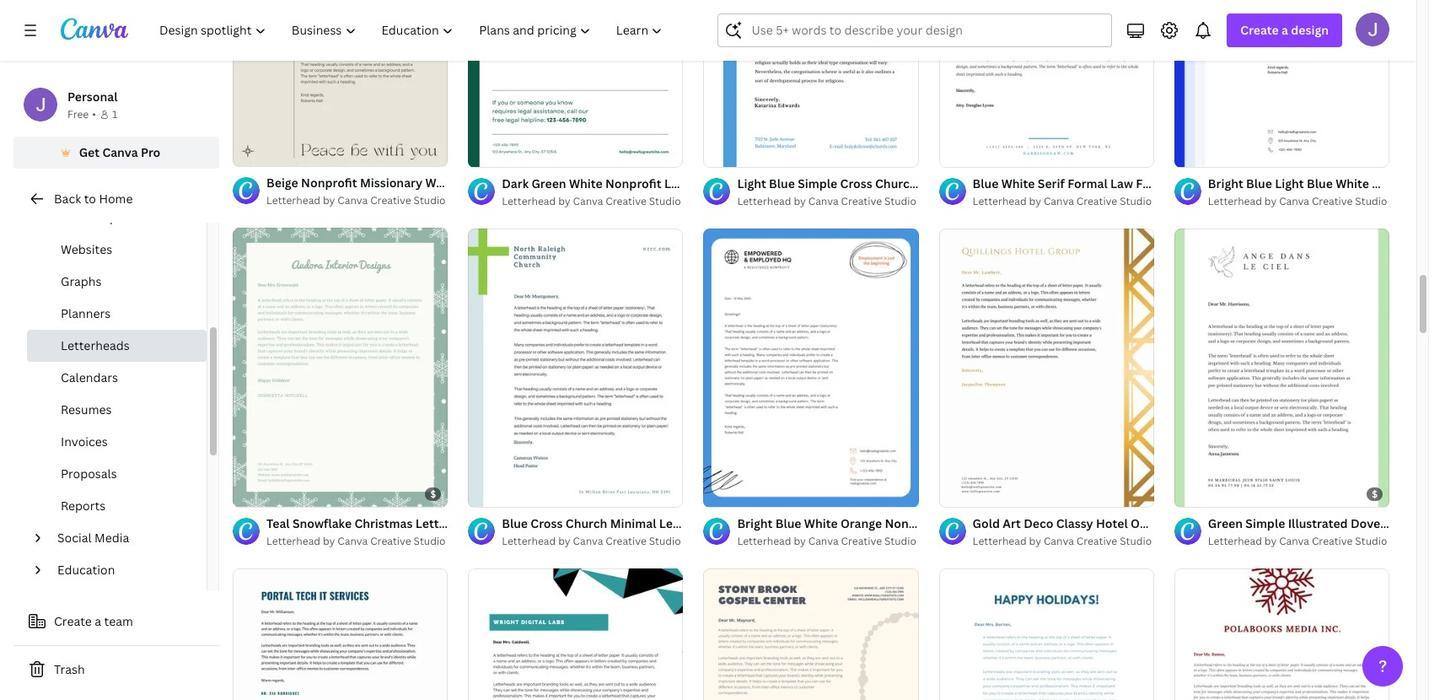Task type: locate. For each thing, give the bounding box(es) containing it.
cross inside light blue simple cross church letterhead letterhead by canva creative studio
[[841, 175, 873, 191]]

resumes
[[61, 401, 112, 418]]

a inside dropdown button
[[1282, 22, 1289, 38]]

teal geometric shapes letterhead image
[[468, 568, 684, 700]]

1 horizontal spatial $
[[1373, 488, 1378, 500]]

invoices link
[[27, 426, 207, 458]]

by inside gold art deco classy hotel official letterhead letterhead by canva creative studio
[[1030, 534, 1042, 548]]

mind maps
[[61, 209, 123, 225]]

letterhead by canva creative studio link
[[267, 193, 448, 209], [502, 193, 684, 210], [738, 193, 919, 210], [973, 193, 1155, 210], [1209, 193, 1390, 210], [267, 533, 448, 550], [502, 533, 684, 550], [738, 533, 919, 550], [973, 533, 1155, 550], [1209, 533, 1390, 550]]

create inside dropdown button
[[1241, 22, 1279, 38]]

simple right green
[[1246, 516, 1286, 532]]

illustrated
[[1289, 516, 1348, 532]]

bright blue light blue white nonprofit adult community education clean geometric charity letterhead image
[[1175, 0, 1390, 167]]

blue inside blue cross church minimal letterhead letterhead by canva creative studio
[[502, 515, 528, 531]]

studio inside blue white serif formal law firm letterhead letterhead by canva creative studio
[[1120, 194, 1152, 208]]

a for team
[[95, 613, 101, 629]]

education link
[[51, 554, 197, 586]]

back to home
[[54, 191, 133, 207]]

creative inside blue cross church minimal letterhead letterhead by canva creative studio
[[606, 534, 647, 548]]

0 vertical spatial create
[[1241, 22, 1279, 38]]

create inside 'button'
[[54, 613, 92, 629]]

green simple illustrated dove church l link
[[1209, 515, 1430, 533]]

creative
[[370, 193, 411, 208], [606, 194, 647, 208], [841, 194, 882, 208], [1077, 194, 1118, 208], [1312, 194, 1353, 208], [370, 534, 411, 548], [606, 534, 647, 548], [841, 534, 882, 548], [1077, 534, 1118, 548], [1312, 534, 1353, 548]]

by
[[323, 193, 335, 208], [559, 194, 571, 208], [794, 194, 806, 208], [1030, 194, 1042, 208], [1265, 194, 1277, 208], [323, 534, 335, 548], [559, 534, 571, 548], [794, 534, 806, 548], [1030, 534, 1042, 548], [1265, 534, 1277, 548]]

light blue simple cross church letterhead letterhead by canva creative studio
[[738, 175, 984, 208]]

pro
[[141, 144, 161, 160]]

$ up teal snowflake christmas letterhead link
[[431, 487, 436, 500]]

jacob simon image
[[1356, 13, 1390, 46]]

design
[[1292, 22, 1329, 38]]

church inside light blue simple cross church letterhead letterhead by canva creative studio
[[876, 175, 917, 191]]

a left team
[[95, 613, 101, 629]]

1 horizontal spatial create
[[1241, 22, 1279, 38]]

letterhead by canva creative studio
[[267, 193, 446, 208], [502, 194, 681, 208], [1209, 194, 1388, 208], [738, 534, 917, 548]]

to
[[84, 191, 96, 207]]

reports
[[61, 498, 106, 514]]

creative inside teal snowflake christmas letterhead letterhead by canva creative studio
[[370, 534, 411, 548]]

church inside green simple illustrated dove church l letterhead by canva creative studio
[[1384, 516, 1426, 532]]

•
[[92, 107, 96, 121]]

simple
[[798, 175, 838, 191], [1246, 516, 1286, 532]]

studio inside green simple illustrated dove church l letterhead by canva creative studio
[[1356, 534, 1388, 548]]

official
[[1131, 516, 1172, 532]]

formal
[[1068, 175, 1108, 191]]

invoices
[[61, 434, 108, 450]]

0 horizontal spatial $
[[431, 487, 436, 500]]

cross
[[841, 175, 873, 191], [531, 515, 563, 531]]

1
[[112, 107, 117, 121]]

blue white serif formal law firm letterhead image
[[939, 0, 1155, 167]]

teal snowflake christmas letterhead image
[[233, 228, 448, 507]]

1 horizontal spatial church
[[876, 175, 917, 191]]

a
[[1282, 22, 1289, 38], [95, 613, 101, 629]]

trash
[[54, 661, 85, 677]]

studio inside blue cross church minimal letterhead letterhead by canva creative studio
[[649, 534, 681, 548]]

blue cross church minimal letterhead link
[[502, 514, 723, 533]]

0 horizontal spatial simple
[[798, 175, 838, 191]]

0 horizontal spatial create
[[54, 613, 92, 629]]

1 horizontal spatial blue
[[769, 175, 795, 191]]

canva inside green simple illustrated dove church l letterhead by canva creative studio
[[1280, 534, 1310, 548]]

white
[[1002, 175, 1035, 191]]

art
[[1003, 516, 1021, 532]]

Search search field
[[752, 14, 1102, 46]]

2 horizontal spatial church
[[1384, 516, 1426, 532]]

1 vertical spatial create
[[54, 613, 92, 629]]

create a team
[[54, 613, 133, 629]]

teal
[[267, 515, 290, 531]]

by inside teal snowflake christmas letterhead letterhead by canva creative studio
[[323, 534, 335, 548]]

resumes link
[[27, 394, 207, 426]]

gold art deco classy hotel official letterhead image
[[939, 228, 1155, 507]]

0 horizontal spatial a
[[95, 613, 101, 629]]

canva inside blue white serif formal law firm letterhead letterhead by canva creative studio
[[1044, 194, 1074, 208]]

calendars
[[61, 369, 118, 385]]

1 horizontal spatial a
[[1282, 22, 1289, 38]]

1 vertical spatial simple
[[1246, 516, 1286, 532]]

create a design
[[1241, 22, 1329, 38]]

by inside blue cross church minimal letterhead letterhead by canva creative studio
[[559, 534, 571, 548]]

blue
[[769, 175, 795, 191], [973, 175, 999, 191], [502, 515, 528, 531]]

None search field
[[718, 13, 1113, 47]]

green
[[1209, 516, 1243, 532]]

hotel
[[1096, 516, 1128, 532]]

1 horizontal spatial simple
[[1246, 516, 1286, 532]]

blue inside light blue simple cross church letterhead letterhead by canva creative studio
[[769, 175, 795, 191]]

a for design
[[1282, 22, 1289, 38]]

create left team
[[54, 613, 92, 629]]

$ up dove
[[1373, 488, 1378, 500]]

creative inside blue white serif formal law firm letterhead letterhead by canva creative studio
[[1077, 194, 1118, 208]]

studio inside gold art deco classy hotel official letterhead letterhead by canva creative studio
[[1120, 534, 1152, 548]]

pale navy blue rosary beads church letterhead image
[[704, 568, 919, 700]]

christmas
[[355, 515, 413, 531]]

simple inside green simple illustrated dove church l letterhead by canva creative studio
[[1246, 516, 1286, 532]]

media
[[95, 530, 129, 546]]

a inside 'button'
[[95, 613, 101, 629]]

get canva pro button
[[13, 137, 219, 169]]

create left design
[[1241, 22, 1279, 38]]

letterhead
[[920, 175, 984, 191], [1165, 175, 1229, 191], [267, 193, 321, 208], [502, 194, 556, 208], [738, 194, 792, 208], [973, 194, 1027, 208], [1209, 194, 1263, 208], [416, 515, 479, 531], [659, 515, 723, 531], [1175, 516, 1239, 532], [267, 534, 321, 548], [502, 534, 556, 548], [738, 534, 792, 548], [973, 534, 1027, 548], [1209, 534, 1263, 548]]

0 vertical spatial simple
[[798, 175, 838, 191]]

planners
[[61, 305, 111, 321]]

0 vertical spatial a
[[1282, 22, 1289, 38]]

home
[[99, 191, 133, 207]]

0 horizontal spatial blue
[[502, 515, 528, 531]]

free •
[[67, 107, 96, 121]]

proposals link
[[27, 458, 207, 490]]

church for green simple illustrated dove church l
[[1384, 516, 1426, 532]]

1 vertical spatial cross
[[531, 515, 563, 531]]

0 horizontal spatial cross
[[531, 515, 563, 531]]

canva
[[102, 144, 138, 160], [338, 193, 368, 208], [573, 194, 603, 208], [809, 194, 839, 208], [1044, 194, 1074, 208], [1280, 194, 1310, 208], [338, 534, 368, 548], [573, 534, 603, 548], [809, 534, 839, 548], [1044, 534, 1074, 548], [1280, 534, 1310, 548]]

studio
[[414, 193, 446, 208], [649, 194, 681, 208], [885, 194, 917, 208], [1120, 194, 1152, 208], [1356, 194, 1388, 208], [414, 534, 446, 548], [649, 534, 681, 548], [885, 534, 917, 548], [1120, 534, 1152, 548], [1356, 534, 1388, 548]]

church for light blue simple cross church letterhead
[[876, 175, 917, 191]]

simple inside light blue simple cross church letterhead letterhead by canva creative studio
[[798, 175, 838, 191]]

creative inside light blue simple cross church letterhead letterhead by canva creative studio
[[841, 194, 882, 208]]

cross inside blue cross church minimal letterhead letterhead by canva creative studio
[[531, 515, 563, 531]]

blue inside blue white serif formal law firm letterhead letterhead by canva creative studio
[[973, 175, 999, 191]]

beige nonprofit missionary work classy minimalist charity letterhead image
[[233, 0, 448, 166]]

canva inside gold art deco classy hotel official letterhead letterhead by canva creative studio
[[1044, 534, 1074, 548]]

social media
[[57, 530, 129, 546]]

l
[[1428, 516, 1430, 532]]

maps
[[92, 209, 123, 225]]

create a team button
[[13, 605, 219, 639]]

a left design
[[1282, 22, 1289, 38]]

green simple illustrated dove church letterhead image
[[1175, 228, 1390, 507]]

1 horizontal spatial cross
[[841, 175, 873, 191]]

$
[[431, 487, 436, 500], [1373, 488, 1378, 500]]

0 horizontal spatial church
[[566, 515, 608, 531]]

creative inside green simple illustrated dove church l letterhead by canva creative studio
[[1312, 534, 1353, 548]]

websites link
[[27, 234, 207, 266]]

create
[[1241, 22, 1279, 38], [54, 613, 92, 629]]

mind
[[61, 209, 89, 225]]

social
[[57, 530, 92, 546]]

letterheads
[[61, 337, 130, 353]]

0 vertical spatial cross
[[841, 175, 873, 191]]

church
[[876, 175, 917, 191], [566, 515, 608, 531], [1384, 516, 1426, 532]]

2 horizontal spatial blue
[[973, 175, 999, 191]]

simple right 'light'
[[798, 175, 838, 191]]

gold
[[973, 516, 1000, 532]]

1 vertical spatial a
[[95, 613, 101, 629]]



Task type: describe. For each thing, give the bounding box(es) containing it.
serif
[[1038, 175, 1065, 191]]

canva inside teal snowflake christmas letterhead letterhead by canva creative studio
[[338, 534, 368, 548]]

church inside blue cross church minimal letterhead letterhead by canva creative studio
[[566, 515, 608, 531]]

calendars link
[[27, 362, 207, 394]]

studio inside teal snowflake christmas letterhead letterhead by canva creative studio
[[414, 534, 446, 548]]

minimal
[[610, 515, 657, 531]]

dark green white nonprofit legal aid clean geometric charity letterhead image
[[468, 0, 684, 167]]

light
[[738, 175, 767, 191]]

create for create a team
[[54, 613, 92, 629]]

top level navigation element
[[148, 13, 678, 47]]

gold art deco classy hotel official letterhead letterhead by canva creative studio
[[973, 516, 1239, 548]]

gold art deco classy hotel official letterhead link
[[973, 515, 1239, 533]]

dark blue abstract curves design professional letterhead image
[[233, 568, 448, 700]]

education
[[57, 562, 115, 578]]

classy
[[1057, 516, 1094, 532]]

letterhead inside green simple illustrated dove church l letterhead by canva creative studio
[[1209, 534, 1263, 548]]

reports link
[[27, 490, 207, 522]]

websites
[[61, 241, 112, 257]]

studio inside light blue simple cross church letterhead letterhead by canva creative studio
[[885, 194, 917, 208]]

white and light blue christmas letterhead image
[[939, 569, 1155, 700]]

by inside green simple illustrated dove church l letterhead by canva creative studio
[[1265, 534, 1277, 548]]

mind maps link
[[27, 202, 207, 234]]

law
[[1111, 175, 1134, 191]]

by inside light blue simple cross church letterhead letterhead by canva creative studio
[[794, 194, 806, 208]]

$ for letterhead
[[431, 487, 436, 500]]

graphs
[[61, 273, 102, 289]]

letterhead by canva creative studio for the dark green white nonprofit legal aid clean geometric charity letterhead image
[[502, 194, 681, 208]]

$ for dove
[[1373, 488, 1378, 500]]

light blue simple cross church letterhead link
[[738, 174, 984, 193]]

dove
[[1351, 516, 1381, 532]]

back to home link
[[13, 182, 219, 216]]

blue white serif formal law firm letterhead letterhead by canva creative studio
[[973, 175, 1229, 208]]

blue white serif formal law firm letterhead link
[[973, 174, 1229, 193]]

deco
[[1024, 516, 1054, 532]]

letterhead by canva creative studio for bright blue light blue white nonprofit adult community education clean geometric charity letterhead image
[[1209, 194, 1388, 208]]

blue cross church minimal letterhead letterhead by canva creative studio
[[502, 515, 723, 548]]

firm
[[1136, 175, 1162, 191]]

graphs link
[[27, 266, 207, 298]]

teal snowflake christmas letterhead letterhead by canva creative studio
[[267, 515, 479, 548]]

bright blue white orange nonprofit employment opportunities expressive & handdrawn charity letterhead image
[[704, 228, 919, 507]]

light blue simple cross church letterhead image
[[704, 0, 919, 167]]

planners link
[[27, 298, 207, 330]]

social media link
[[51, 522, 197, 554]]

letterhead by canva creative studio for beige nonprofit missionary work classy minimalist charity letterhead image
[[267, 193, 446, 208]]

create a design button
[[1228, 13, 1343, 47]]

personal
[[67, 89, 118, 105]]

create for create a design
[[1241, 22, 1279, 38]]

trash link
[[13, 653, 219, 687]]

get canva pro
[[79, 144, 161, 160]]

canva inside blue cross church minimal letterhead letterhead by canva creative studio
[[573, 534, 603, 548]]

blue cross church minimal letterhead image
[[468, 228, 684, 507]]

teal snowflake christmas letterhead link
[[267, 514, 479, 533]]

snowflake
[[293, 515, 352, 531]]

by inside blue white serif formal law firm letterhead letterhead by canva creative studio
[[1030, 194, 1042, 208]]

free
[[67, 107, 89, 121]]

blue for blue white serif formal law firm letterhead
[[973, 175, 999, 191]]

canva inside button
[[102, 144, 138, 160]]

get
[[79, 144, 100, 160]]

canva inside light blue simple cross church letterhead letterhead by canva creative studio
[[809, 194, 839, 208]]

red snowflake christmas letterhead image
[[1175, 569, 1390, 700]]

creative inside gold art deco classy hotel official letterhead letterhead by canva creative studio
[[1077, 534, 1118, 548]]

team
[[104, 613, 133, 629]]

back
[[54, 191, 81, 207]]

blue for blue cross church minimal letterhead
[[502, 515, 528, 531]]

proposals
[[61, 466, 117, 482]]

green simple illustrated dove church l letterhead by canva creative studio
[[1209, 516, 1430, 548]]



Task type: vqa. For each thing, say whether or not it's contained in the screenshot.
Studio within the teal snowflake christmas letterhead letterhead by canva creative studio
yes



